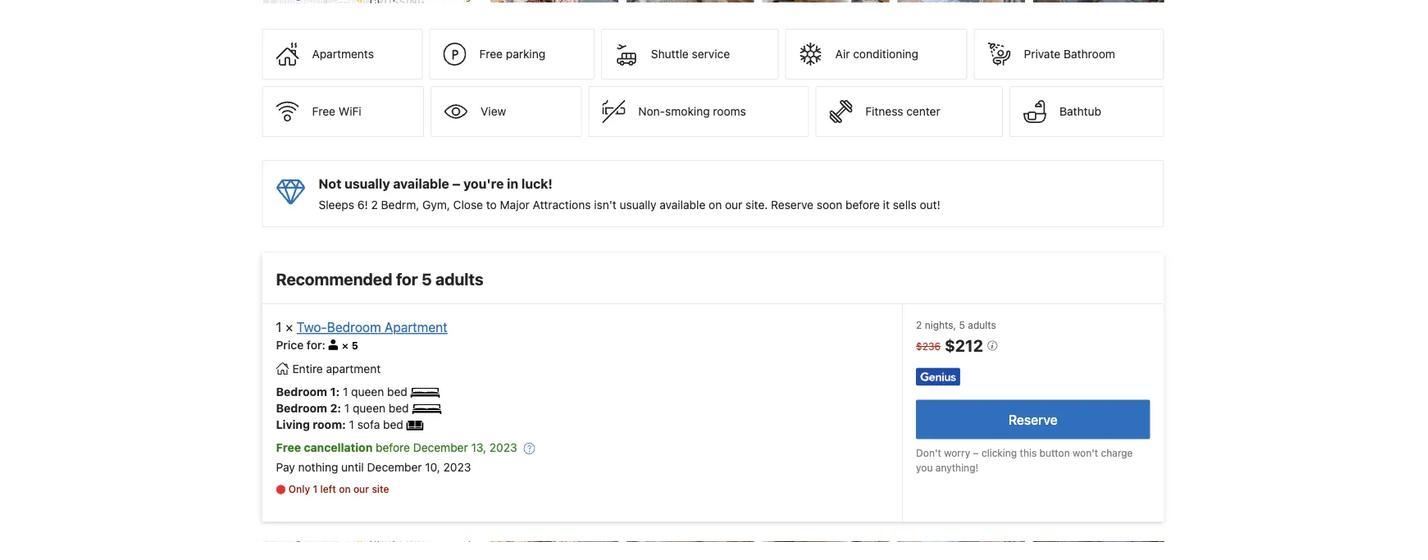 Task type: vqa. For each thing, say whether or not it's contained in the screenshot.


Task type: describe. For each thing, give the bounding box(es) containing it.
1 queen bed for bedroom 2:
[[344, 401, 409, 415]]

in
[[507, 176, 519, 192]]

fitness
[[866, 105, 904, 118]]

2 nights, 5 adults
[[916, 319, 997, 331]]

bedroom 1:
[[276, 385, 340, 398]]

1 for room:
[[349, 418, 354, 431]]

:
[[322, 339, 325, 352]]

free wifi
[[312, 105, 362, 118]]

shuttle service
[[651, 47, 730, 61]]

button
[[1040, 447, 1070, 459]]

on inside not usually available – you're in luck! sleeps 6! 2 bedrm, gym, close to major attractions isn't usually available on our site. reserve soon before it sells out!
[[709, 198, 722, 212]]

1 queen bed for bedroom 1:
[[343, 385, 408, 398]]

price
[[276, 339, 304, 352]]

reserve inside not usually available – you're in luck! sleeps 6! 2 bedrm, gym, close to major attractions isn't usually available on our site. reserve soon before it sells out!
[[771, 198, 814, 212]]

living room:
[[276, 418, 346, 431]]

free for free wifi
[[312, 105, 336, 118]]

smoking
[[665, 105, 710, 118]]

1 for 2:
[[344, 401, 350, 415]]

not usually available – you're in luck! sleeps 6! 2 bedrm, gym, close to major attractions isn't usually available on our site. reserve soon before it sells out!
[[319, 176, 941, 212]]

× 5
[[342, 339, 358, 352]]

1 left left
[[313, 484, 318, 495]]

view
[[481, 105, 506, 118]]

gym,
[[423, 198, 450, 212]]

left
[[320, 484, 336, 495]]

1 vertical spatial 2
[[916, 319, 922, 331]]

sleeps
[[319, 198, 354, 212]]

sofa
[[357, 418, 380, 431]]

wifi
[[339, 105, 362, 118]]

fitness center
[[866, 105, 941, 118]]

– inside not usually available – you're in luck! sleeps 6! 2 bedrm, gym, close to major attractions isn't usually available on our site. reserve soon before it sells out!
[[452, 176, 460, 192]]

5 for for
[[422, 269, 432, 288]]

cancellation
[[304, 441, 373, 454]]

nothing
[[298, 460, 338, 474]]

2 vertical spatial free
[[276, 441, 301, 454]]

×
[[342, 339, 349, 352]]

0 horizontal spatial usually
[[345, 176, 390, 192]]

attractions
[[533, 198, 591, 212]]

free cancellation before december 13, 2023
[[276, 441, 517, 454]]

to
[[486, 198, 497, 212]]

1:
[[330, 385, 340, 398]]

0 vertical spatial bedroom
[[327, 320, 381, 335]]

until
[[341, 460, 364, 474]]

free for free parking
[[479, 47, 503, 61]]

worry
[[944, 447, 971, 459]]

recommended
[[276, 269, 393, 288]]

1 for 1:
[[343, 385, 348, 398]]

won't
[[1073, 447, 1099, 459]]

close
[[453, 198, 483, 212]]

shuttle service button
[[601, 29, 779, 80]]

site.
[[746, 198, 768, 212]]

bed for living room:
[[383, 418, 404, 431]]

not
[[319, 176, 342, 192]]

bathtub
[[1060, 105, 1102, 118]]

5 inside × 5
[[352, 340, 358, 352]]

2:
[[330, 401, 341, 415]]

1 vertical spatial before
[[376, 441, 410, 454]]

queen for 1:
[[351, 385, 384, 398]]

conditioning
[[853, 47, 919, 61]]

living
[[276, 418, 310, 431]]

entire apartment
[[292, 362, 381, 375]]

only 1 left on our site
[[289, 484, 389, 495]]

private
[[1024, 47, 1061, 61]]

entire
[[292, 362, 323, 375]]

bedroom for bedroom 2:
[[276, 401, 327, 415]]

don't worry – clicking this button won't charge you anything!
[[916, 447, 1133, 474]]

apartment
[[385, 320, 448, 335]]

charge
[[1101, 447, 1133, 459]]

adults for 2 nights, 5 adults
[[968, 319, 997, 331]]

luck!
[[522, 176, 553, 192]]

private bathroom button
[[974, 29, 1165, 80]]

reserve link
[[916, 400, 1151, 439]]

1 horizontal spatial reserve
[[1009, 412, 1058, 427]]

you
[[916, 462, 933, 474]]

1 × two-bedroom apartment
[[276, 320, 448, 335]]

free wifi button
[[262, 86, 424, 137]]

bedroom 2:
[[276, 401, 341, 415]]

apartments button
[[262, 29, 423, 80]]

0 horizontal spatial our
[[353, 484, 369, 495]]

this
[[1020, 447, 1037, 459]]

recommended for 5 adults
[[276, 269, 484, 288]]

service
[[692, 47, 730, 61]]

soon
[[817, 198, 843, 212]]

bathtub button
[[1010, 86, 1165, 137]]

don't
[[916, 447, 942, 459]]

sells
[[893, 198, 917, 212]]

occupancy image
[[329, 340, 339, 350]]

couch image
[[407, 421, 424, 431]]

rooms
[[713, 105, 746, 118]]

non-
[[638, 105, 665, 118]]



Task type: locate. For each thing, give the bounding box(es) containing it.
0 horizontal spatial 2
[[371, 198, 378, 212]]

0 vertical spatial 1 queen bed
[[343, 385, 408, 398]]

5 up the "apartment"
[[422, 269, 432, 288]]

shuttle
[[651, 47, 689, 61]]

more details on meals and payment options image
[[524, 443, 535, 454]]

1 right 2:
[[344, 401, 350, 415]]

room:
[[313, 418, 346, 431]]

1 queen bed down apartment
[[343, 385, 408, 398]]

clicking
[[982, 447, 1017, 459]]

10,
[[425, 460, 440, 474]]

1 vertical spatial 1 queen bed
[[344, 401, 409, 415]]

non-smoking rooms
[[638, 105, 746, 118]]

on right left
[[339, 484, 351, 495]]

available left site.
[[660, 198, 706, 212]]

apartments
[[312, 47, 374, 61]]

0 vertical spatial free
[[479, 47, 503, 61]]

major
[[500, 198, 530, 212]]

out!
[[920, 198, 941, 212]]

1 horizontal spatial our
[[725, 198, 743, 212]]

5 right ×
[[352, 340, 358, 352]]

– inside don't worry – clicking this button won't charge you anything!
[[973, 447, 979, 459]]

0 horizontal spatial 2023
[[443, 460, 471, 474]]

reserve up this
[[1009, 412, 1058, 427]]

free parking button
[[429, 29, 595, 80]]

bed for bedroom 1:
[[387, 385, 408, 398]]

1 horizontal spatial available
[[660, 198, 706, 212]]

bed for bedroom 2:
[[389, 401, 409, 415]]

adults
[[436, 269, 484, 288], [968, 319, 997, 331]]

0 vertical spatial reserve
[[771, 198, 814, 212]]

queen down apartment
[[351, 385, 384, 398]]

center
[[907, 105, 941, 118]]

for
[[396, 269, 418, 288], [307, 339, 322, 352]]

on
[[709, 198, 722, 212], [339, 484, 351, 495]]

december down free cancellation before december 13, 2023
[[367, 460, 422, 474]]

price for :
[[276, 339, 329, 352]]

usually right 'isn't'
[[620, 198, 657, 212]]

for for :
[[307, 339, 322, 352]]

1 horizontal spatial 2023
[[490, 441, 517, 454]]

1 horizontal spatial on
[[709, 198, 722, 212]]

1 horizontal spatial –
[[973, 447, 979, 459]]

0 horizontal spatial free
[[276, 441, 301, 454]]

1 horizontal spatial before
[[846, 198, 880, 212]]

adults up $212 at the right bottom
[[968, 319, 997, 331]]

free up pay
[[276, 441, 301, 454]]

5 up $212 at the right bottom
[[959, 319, 965, 331]]

0 vertical spatial our
[[725, 198, 743, 212]]

0 vertical spatial –
[[452, 176, 460, 192]]

2 vertical spatial bed
[[383, 418, 404, 431]]

0 horizontal spatial –
[[452, 176, 460, 192]]

2 horizontal spatial 5
[[959, 319, 965, 331]]

december up 10,
[[413, 441, 468, 454]]

bedroom for bedroom 1:
[[276, 385, 327, 398]]

2 vertical spatial bedroom
[[276, 401, 327, 415]]

apartment
[[326, 362, 381, 375]]

pay
[[276, 460, 295, 474]]

2023 right 13,
[[490, 441, 517, 454]]

two-bedroom apartment link
[[297, 320, 448, 335]]

for up the "apartment"
[[396, 269, 418, 288]]

2023
[[490, 441, 517, 454], [443, 460, 471, 474]]

1 sofa bed
[[349, 418, 404, 431]]

queen
[[351, 385, 384, 398], [353, 401, 386, 415]]

you're
[[464, 176, 504, 192]]

0 vertical spatial adults
[[436, 269, 484, 288]]

1 vertical spatial usually
[[620, 198, 657, 212]]

6!
[[357, 198, 368, 212]]

1 vertical spatial reserve
[[1009, 412, 1058, 427]]

1 vertical spatial adults
[[968, 319, 997, 331]]

adults for recommended for 5 adults
[[436, 269, 484, 288]]

0 horizontal spatial adults
[[436, 269, 484, 288]]

1 vertical spatial on
[[339, 484, 351, 495]]

13,
[[471, 441, 486, 454]]

two-
[[297, 320, 327, 335]]

1 left sofa
[[349, 418, 354, 431]]

– up "close"
[[452, 176, 460, 192]]

1 vertical spatial for
[[307, 339, 322, 352]]

0 vertical spatial bed
[[387, 385, 408, 398]]

0 vertical spatial 5
[[422, 269, 432, 288]]

1 horizontal spatial for
[[396, 269, 418, 288]]

1 vertical spatial –
[[973, 447, 979, 459]]

free inside button
[[312, 105, 336, 118]]

before inside not usually available – you're in luck! sleeps 6! 2 bedrm, gym, close to major attractions isn't usually available on our site. reserve soon before it sells out!
[[846, 198, 880, 212]]

on left site.
[[709, 198, 722, 212]]

private bathroom
[[1024, 47, 1116, 61]]

1 queen bed up 1 sofa bed
[[344, 401, 409, 415]]

1 horizontal spatial free
[[312, 105, 336, 118]]

for for 5
[[396, 269, 418, 288]]

1 horizontal spatial usually
[[620, 198, 657, 212]]

0 vertical spatial before
[[846, 198, 880, 212]]

december for 13,
[[413, 441, 468, 454]]

0 vertical spatial for
[[396, 269, 418, 288]]

5 for nights,
[[959, 319, 965, 331]]

–
[[452, 176, 460, 192], [973, 447, 979, 459]]

0 vertical spatial december
[[413, 441, 468, 454]]

our
[[725, 198, 743, 212], [353, 484, 369, 495]]

2
[[371, 198, 378, 212], [916, 319, 922, 331]]

1 vertical spatial 5
[[959, 319, 965, 331]]

0 horizontal spatial available
[[393, 176, 449, 192]]

our left site.
[[725, 198, 743, 212]]

2 horizontal spatial free
[[479, 47, 503, 61]]

2 left nights,
[[916, 319, 922, 331]]

free parking
[[479, 47, 546, 61]]

1 vertical spatial free
[[312, 105, 336, 118]]

2 vertical spatial 5
[[352, 340, 358, 352]]

$236
[[916, 341, 941, 352]]

1 queen bed
[[343, 385, 408, 398], [344, 401, 409, 415]]

bedrm,
[[381, 198, 419, 212]]

0 horizontal spatial 5
[[352, 340, 358, 352]]

available
[[393, 176, 449, 192], [660, 198, 706, 212]]

free left parking
[[479, 47, 503, 61]]

december for 10,
[[367, 460, 422, 474]]

0 vertical spatial available
[[393, 176, 449, 192]]

before up pay nothing until december 10, 2023
[[376, 441, 410, 454]]

1 vertical spatial 2023
[[443, 460, 471, 474]]

1 horizontal spatial 2
[[916, 319, 922, 331]]

air conditioning button
[[786, 29, 968, 80]]

1 vertical spatial bed
[[389, 401, 409, 415]]

0 vertical spatial 2
[[371, 198, 378, 212]]

for down two-
[[307, 339, 322, 352]]

1 horizontal spatial 5
[[422, 269, 432, 288]]

reserve right site.
[[771, 198, 814, 212]]

1 vertical spatial our
[[353, 484, 369, 495]]

available up gym,
[[393, 176, 449, 192]]

free
[[479, 47, 503, 61], [312, 105, 336, 118], [276, 441, 301, 454]]

it
[[883, 198, 890, 212]]

only
[[289, 484, 310, 495]]

0 vertical spatial queen
[[351, 385, 384, 398]]

0 horizontal spatial before
[[376, 441, 410, 454]]

queen for 2:
[[353, 401, 386, 415]]

queen up sofa
[[353, 401, 386, 415]]

anything!
[[936, 462, 979, 474]]

0 vertical spatial usually
[[345, 176, 390, 192]]

1 ×
[[276, 320, 293, 335]]

2023 for free cancellation before december 13, 2023
[[490, 441, 517, 454]]

1 vertical spatial december
[[367, 460, 422, 474]]

adults up the "apartment"
[[436, 269, 484, 288]]

isn't
[[594, 198, 617, 212]]

before
[[846, 198, 880, 212], [376, 441, 410, 454]]

site
[[372, 484, 389, 495]]

view button
[[431, 86, 582, 137]]

usually up '6!'
[[345, 176, 390, 192]]

0 vertical spatial 2023
[[490, 441, 517, 454]]

0 horizontal spatial reserve
[[771, 198, 814, 212]]

2023 right 10,
[[443, 460, 471, 474]]

1
[[343, 385, 348, 398], [344, 401, 350, 415], [349, 418, 354, 431], [313, 484, 318, 495]]

bathroom
[[1064, 47, 1116, 61]]

non-smoking rooms button
[[588, 86, 809, 137]]

bedroom up × 5
[[327, 320, 381, 335]]

0 horizontal spatial for
[[307, 339, 322, 352]]

before left it
[[846, 198, 880, 212]]

0 horizontal spatial on
[[339, 484, 351, 495]]

reserve
[[771, 198, 814, 212], [1009, 412, 1058, 427]]

2 inside not usually available – you're in luck! sleeps 6! 2 bedrm, gym, close to major attractions isn't usually available on our site. reserve soon before it sells out!
[[371, 198, 378, 212]]

bedroom down bedroom 1:
[[276, 401, 327, 415]]

air conditioning
[[836, 47, 919, 61]]

our left site
[[353, 484, 369, 495]]

pay nothing until december 10, 2023
[[276, 460, 471, 474]]

1 vertical spatial queen
[[353, 401, 386, 415]]

– right worry on the bottom right of page
[[973, 447, 979, 459]]

nights,
[[925, 319, 957, 331]]

1 right '1:'
[[343, 385, 348, 398]]

bed
[[387, 385, 408, 398], [389, 401, 409, 415], [383, 418, 404, 431]]

bedroom up bedroom 2:
[[276, 385, 327, 398]]

our inside not usually available – you're in luck! sleeps 6! 2 bedrm, gym, close to major attractions isn't usually available on our site. reserve soon before it sells out!
[[725, 198, 743, 212]]

2023 for pay nothing until december 10, 2023
[[443, 460, 471, 474]]

parking
[[506, 47, 546, 61]]

free left wifi
[[312, 105, 336, 118]]

air
[[836, 47, 850, 61]]

1 vertical spatial available
[[660, 198, 706, 212]]

free inside button
[[479, 47, 503, 61]]

2 right '6!'
[[371, 198, 378, 212]]

december
[[413, 441, 468, 454], [367, 460, 422, 474]]

$212
[[945, 336, 987, 355]]

fitness center button
[[816, 86, 1003, 137]]

usually
[[345, 176, 390, 192], [620, 198, 657, 212]]

1 horizontal spatial adults
[[968, 319, 997, 331]]

0 vertical spatial on
[[709, 198, 722, 212]]

1 vertical spatial bedroom
[[276, 385, 327, 398]]



